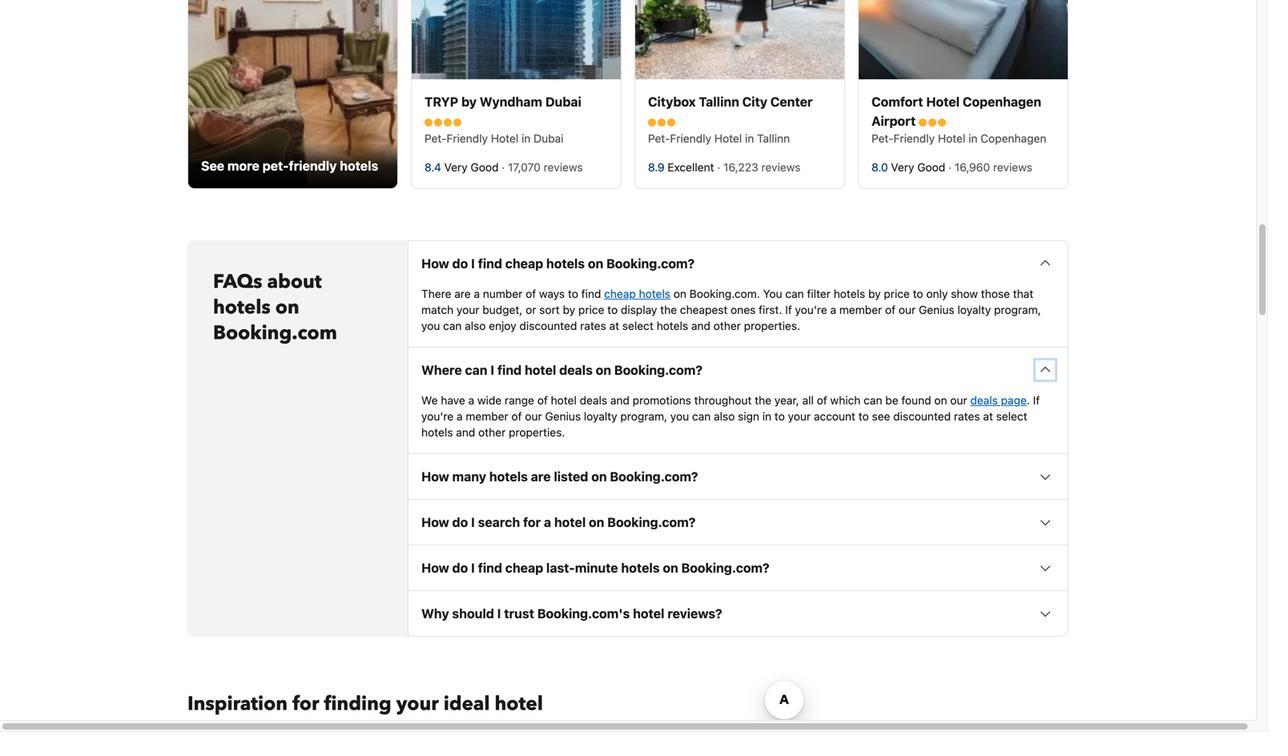 Task type: vqa. For each thing, say whether or not it's contained in the screenshot.
first How from the top of the accordion control element
yes



Task type: locate. For each thing, give the bounding box(es) containing it.
to left see
[[859, 410, 869, 423]]

at
[[609, 319, 619, 333], [983, 410, 993, 423]]

1 do from the top
[[452, 256, 468, 271]]

1 horizontal spatial you're
[[795, 303, 827, 317]]

0 horizontal spatial select
[[622, 319, 654, 333]]

in
[[522, 132, 531, 145], [745, 132, 754, 145], [969, 132, 978, 145], [763, 410, 772, 423], [310, 718, 319, 732]]

rated very good element for by
[[444, 161, 502, 174]]

hotel for comfort hotel copenhagen airport
[[938, 132, 966, 145]]

to left display
[[607, 303, 618, 317]]

1 vertical spatial if
[[1033, 394, 1040, 407]]

0 vertical spatial discounted
[[520, 319, 577, 333]]

1 vertical spatial also
[[714, 410, 735, 423]]

0 vertical spatial also
[[465, 319, 486, 333]]

if inside on booking.com. you can filter hotels by price to only show those that match your budget, or sort by price to display the cheapest ones first. if you're a member of our genius loyalty program, you can also enjoy discounted rates at select hotels and other properties.
[[785, 303, 792, 317]]

we have a wide range of hotel deals and promotions throughout the year, all of which can be found on our deals page
[[421, 394, 1027, 407]]

0 vertical spatial cheap
[[505, 256, 543, 271]]

for
[[523, 515, 541, 530], [292, 691, 319, 718]]

0 horizontal spatial good
[[471, 161, 499, 174]]

do for how do i find cheap last-minute hotels on booking.com?
[[452, 561, 468, 576]]

0 horizontal spatial loyalty
[[584, 410, 617, 423]]

genius down where can i find hotel deals on booking.com?
[[545, 410, 581, 423]]

comfort hotel copenhagen airport image
[[859, 0, 1068, 79]]

booking.com?
[[607, 256, 695, 271], [614, 363, 703, 378], [610, 469, 698, 484], [607, 515, 696, 530], [681, 561, 770, 576]]

cheap
[[505, 256, 543, 271], [604, 287, 636, 301], [505, 561, 543, 576]]

1 good from the left
[[471, 161, 499, 174]]

0 horizontal spatial member
[[466, 410, 509, 423]]

booking.com? down "promotions"
[[610, 469, 698, 484]]

from 17,070 reviews element
[[502, 161, 586, 174]]

0 horizontal spatial pet-
[[425, 132, 447, 145]]

0 horizontal spatial if
[[785, 303, 792, 317]]

tallinn up from 16,223 reviews element
[[757, 132, 790, 145]]

loyalty
[[958, 303, 991, 317], [584, 410, 617, 423]]

1 horizontal spatial other
[[714, 319, 741, 333]]

1 vertical spatial genius
[[545, 410, 581, 423]]

1 vertical spatial other
[[478, 426, 506, 439]]

1 horizontal spatial rates
[[954, 410, 980, 423]]

0 horizontal spatial and
[[456, 426, 475, 439]]

hotel up 8.4 very good 17,070 reviews
[[491, 132, 519, 145]]

a inside 'dropdown button'
[[544, 515, 551, 530]]

dubai
[[546, 94, 581, 109], [534, 132, 564, 145]]

0 vertical spatial you
[[421, 319, 440, 333]]

pet- for tryp by wyndham dubai
[[425, 132, 447, 145]]

1 vertical spatial your
[[788, 410, 811, 423]]

the down ideal
[[466, 718, 483, 732]]

of inside the . if you're a member of our genius loyalty program, you can also sign in to your account to see discounted rates at select hotels and other properties.
[[512, 410, 522, 423]]

select down the page
[[996, 410, 1028, 423]]

find
[[478, 256, 502, 271], [581, 287, 601, 301], [497, 363, 522, 378], [478, 561, 502, 576]]

for right search
[[523, 515, 541, 530]]

rates inside the . if you're a member of our genius loyalty program, you can also sign in to your account to see discounted rates at select hotels and other properties.
[[954, 410, 980, 423]]

1 vertical spatial discounted
[[893, 410, 951, 423]]

also left 'enjoy'
[[465, 319, 486, 333]]

3 how from the top
[[421, 515, 449, 530]]

sign
[[738, 410, 760, 423]]

1 how from the top
[[421, 256, 449, 271]]

1 horizontal spatial member
[[839, 303, 882, 317]]

cheap up display
[[604, 287, 636, 301]]

price right "sort"
[[578, 303, 604, 317]]

1 horizontal spatial and
[[610, 394, 630, 407]]

your
[[457, 303, 480, 317], [788, 410, 811, 423], [396, 691, 439, 718]]

2 do from the top
[[452, 515, 468, 530]]

the inside inspiration for finding your ideal hotel discover special hotels in unique destinations all over the world
[[466, 718, 483, 732]]

scored 8.9 element
[[648, 161, 668, 174]]

booking.com? up why should i trust booking.com's hotel reviews? dropdown button
[[681, 561, 770, 576]]

at down cheap hotels link
[[609, 319, 619, 333]]

you down "promotions"
[[670, 410, 689, 423]]

1 reviews from the left
[[544, 161, 583, 174]]

other down 'wide'
[[478, 426, 506, 439]]

0 vertical spatial if
[[785, 303, 792, 317]]

ones
[[731, 303, 756, 317]]

hotel for tryp by wyndham dubai
[[491, 132, 519, 145]]

a down how many hotels are listed on booking.com?
[[544, 515, 551, 530]]

select
[[622, 319, 654, 333], [996, 410, 1028, 423]]

1 horizontal spatial your
[[457, 303, 480, 317]]

we
[[421, 394, 438, 407]]

in right sign
[[763, 410, 772, 423]]

1 horizontal spatial by
[[563, 303, 575, 317]]

2 how from the top
[[421, 469, 449, 484]]

and down cheapest on the right
[[691, 319, 711, 333]]

can right you
[[785, 287, 804, 301]]

1 horizontal spatial are
[[531, 469, 551, 484]]

select inside on booking.com. you can filter hotels by price to only show those that match your budget, or sort by price to display the cheapest ones first. if you're a member of our genius loyalty program, you can also enjoy discounted rates at select hotels and other properties.
[[622, 319, 654, 333]]

rates up where can i find hotel deals on booking.com?
[[580, 319, 606, 333]]

in inside inspiration for finding your ideal hotel discover special hotels in unique destinations all over the world
[[310, 718, 319, 732]]

if inside the . if you're a member of our genius loyalty program, you can also sign in to your account to see discounted rates at select hotels and other properties.
[[1033, 394, 1040, 407]]

other
[[714, 319, 741, 333], [478, 426, 506, 439]]

properties. down 'first.'
[[744, 319, 800, 333]]

2 friendly from the left
[[670, 132, 711, 145]]

find inside 'dropdown button'
[[497, 363, 522, 378]]

reviews right 16,223
[[761, 161, 801, 174]]

do
[[452, 256, 468, 271], [452, 515, 468, 530], [452, 561, 468, 576]]

how inside 'dropdown button'
[[421, 515, 449, 530]]

good down pet-friendly hotel in copenhagen
[[917, 161, 946, 174]]

to down year,
[[775, 410, 785, 423]]

1 very from the left
[[444, 161, 468, 174]]

cheap for hotels
[[505, 256, 543, 271]]

in left unique
[[310, 718, 319, 732]]

member
[[839, 303, 882, 317], [466, 410, 509, 423]]

properties. down range on the left
[[509, 426, 565, 439]]

0 vertical spatial rates
[[580, 319, 606, 333]]

1 vertical spatial cheap
[[604, 287, 636, 301]]

see more pet-friendly hotels
[[201, 158, 378, 174]]

very right 8.0
[[891, 161, 914, 174]]

if
[[785, 303, 792, 317], [1033, 394, 1040, 407]]

the inside on booking.com. you can filter hotels by price to only show those that match your budget, or sort by price to display the cheapest ones first. if you're a member of our genius loyalty program, you can also enjoy discounted rates at select hotels and other properties.
[[660, 303, 677, 317]]

16,223
[[724, 161, 758, 174]]

how
[[421, 256, 449, 271], [421, 469, 449, 484], [421, 515, 449, 530], [421, 561, 449, 576]]

the right display
[[660, 303, 677, 317]]

genius down only
[[919, 303, 955, 317]]

all inside accordion control element
[[802, 394, 814, 407]]

discover
[[187, 718, 233, 732]]

reviews?
[[668, 606, 722, 621]]

from 16,223 reviews element
[[717, 161, 804, 174]]

0 vertical spatial for
[[523, 515, 541, 530]]

match
[[421, 303, 454, 317]]

you inside on booking.com. you can filter hotels by price to only show those that match your budget, or sort by price to display the cheapest ones first. if you're a member of our genius loyalty program, you can also enjoy discounted rates at select hotels and other properties.
[[421, 319, 440, 333]]

1 horizontal spatial friendly
[[670, 132, 711, 145]]

deals
[[559, 363, 593, 378], [580, 394, 607, 407], [970, 394, 998, 407]]

do left search
[[452, 515, 468, 530]]

0 horizontal spatial rated very good element
[[444, 161, 502, 174]]

1 horizontal spatial tallinn
[[757, 132, 790, 145]]

about
[[267, 269, 322, 295]]

rated very good element down pet-friendly hotel in dubai
[[444, 161, 502, 174]]

by right "sort"
[[563, 303, 575, 317]]

1 vertical spatial you
[[670, 410, 689, 423]]

hotel up pet-friendly hotel in copenhagen
[[926, 94, 960, 109]]

hotel up world
[[495, 691, 543, 718]]

find right 'ways'
[[581, 287, 601, 301]]

program, down 'that'
[[994, 303, 1041, 317]]

for inside inspiration for finding your ideal hotel discover special hotels in unique destinations all over the world
[[292, 691, 319, 718]]

0 vertical spatial and
[[691, 319, 711, 333]]

1 rated very good element from the left
[[444, 161, 502, 174]]

1 pet- from the left
[[425, 132, 447, 145]]

3 reviews from the left
[[993, 161, 1033, 174]]

destinations
[[360, 718, 423, 732]]

1 horizontal spatial if
[[1033, 394, 1040, 407]]

genius inside the . if you're a member of our genius loyalty program, you can also sign in to your account to see discounted rates at select hotels and other properties.
[[545, 410, 581, 423]]

0 vertical spatial our
[[899, 303, 916, 317]]

0 horizontal spatial genius
[[545, 410, 581, 423]]

pet-friendly hotel in tallinn
[[648, 132, 790, 145]]

how for how do i find cheap last-minute hotels on booking.com?
[[421, 561, 449, 576]]

1 horizontal spatial good
[[917, 161, 946, 174]]

1 vertical spatial tallinn
[[757, 132, 790, 145]]

how up there
[[421, 256, 449, 271]]

also
[[465, 319, 486, 333], [714, 410, 735, 423]]

your inside inspiration for finding your ideal hotel discover special hotels in unique destinations all over the world
[[396, 691, 439, 718]]

tryp by wyndham dubai image
[[412, 0, 621, 79]]

rated very good element
[[444, 161, 502, 174], [891, 161, 949, 174]]

do inside 'dropdown button'
[[452, 515, 468, 530]]

0 horizontal spatial by
[[461, 94, 477, 109]]

account
[[814, 410, 856, 423]]

1 vertical spatial loyalty
[[584, 410, 617, 423]]

2 pet- from the left
[[648, 132, 670, 145]]

1 horizontal spatial rated very good element
[[891, 161, 949, 174]]

1 horizontal spatial the
[[660, 303, 677, 317]]

discounted down "sort"
[[520, 319, 577, 333]]

your right match
[[457, 303, 480, 317]]

1 vertical spatial select
[[996, 410, 1028, 423]]

deals page link
[[970, 394, 1027, 407]]

1 vertical spatial for
[[292, 691, 319, 718]]

unique
[[322, 718, 357, 732]]

a inside on booking.com. you can filter hotels by price to only show those that match your budget, or sort by price to display the cheapest ones first. if you're a member of our genius loyalty program, you can also enjoy discounted rates at select hotels and other properties.
[[830, 303, 836, 317]]

2 horizontal spatial pet-
[[872, 132, 894, 145]]

how do i find cheap last-minute hotels on booking.com? button
[[409, 546, 1068, 591]]

how up why
[[421, 561, 449, 576]]

copenhagen up pet-friendly hotel in copenhagen
[[963, 94, 1042, 109]]

enjoy
[[489, 319, 517, 333]]

friendly
[[447, 132, 488, 145], [670, 132, 711, 145], [894, 132, 935, 145]]

good
[[471, 161, 499, 174], [917, 161, 946, 174]]

0 horizontal spatial all
[[426, 718, 437, 732]]

2 rated very good element from the left
[[891, 161, 949, 174]]

1 vertical spatial are
[[531, 469, 551, 484]]

hotel up 8.9 excellent 16,223 reviews
[[714, 132, 742, 145]]

2 good from the left
[[917, 161, 946, 174]]

how many hotels are listed on booking.com? button
[[409, 454, 1068, 499]]

discounted inside the . if you're a member of our genius loyalty program, you can also sign in to your account to see discounted rates at select hotels and other properties.
[[893, 410, 951, 423]]

in for wyndham
[[522, 132, 531, 145]]

0 vertical spatial your
[[457, 303, 480, 317]]

hotels inside inspiration for finding your ideal hotel discover special hotels in unique destinations all over the world
[[275, 718, 307, 732]]

your up destinations
[[396, 691, 439, 718]]

1 vertical spatial the
[[755, 394, 772, 407]]

how do i find cheap hotels on booking.com?
[[421, 256, 695, 271]]

0 horizontal spatial reviews
[[544, 161, 583, 174]]

search
[[478, 515, 520, 530]]

select inside the . if you're a member of our genius loyalty program, you can also sign in to your account to see discounted rates at select hotels and other properties.
[[996, 410, 1028, 423]]

1 vertical spatial copenhagen
[[981, 132, 1047, 145]]

see more pet-friendly hotels image
[[188, 0, 397, 188]]

rates down deals page link at the right bottom of the page
[[954, 410, 980, 423]]

or
[[526, 303, 536, 317]]

1 horizontal spatial our
[[899, 303, 916, 317]]

find for last-
[[478, 561, 502, 576]]

genius inside on booking.com. you can filter hotels by price to only show those that match your budget, or sort by price to display the cheapest ones first. if you're a member of our genius loyalty program, you can also enjoy discounted rates at select hotels and other properties.
[[919, 303, 955, 317]]

why
[[421, 606, 449, 621]]

0 vertical spatial the
[[660, 303, 677, 317]]

0 vertical spatial program,
[[994, 303, 1041, 317]]

good down pet-friendly hotel in dubai
[[471, 161, 499, 174]]

in up 17,070
[[522, 132, 531, 145]]

your inside on booking.com. you can filter hotels by price to only show those that match your budget, or sort by price to display the cheapest ones first. if you're a member of our genius loyalty program, you can also enjoy discounted rates at select hotels and other properties.
[[457, 303, 480, 317]]

reviews
[[544, 161, 583, 174], [761, 161, 801, 174], [993, 161, 1033, 174]]

0 vertical spatial member
[[839, 303, 882, 317]]

1 horizontal spatial genius
[[919, 303, 955, 317]]

can inside where can i find hotel deals on booking.com? 'dropdown button'
[[465, 363, 487, 378]]

2 horizontal spatial reviews
[[993, 161, 1033, 174]]

2 very from the left
[[891, 161, 914, 174]]

2 horizontal spatial your
[[788, 410, 811, 423]]

0 horizontal spatial tallinn
[[699, 94, 739, 109]]

how do i find cheap hotels on booking.com? button
[[409, 241, 1068, 286]]

cheap up number
[[505, 256, 543, 271]]

booking.com's
[[537, 606, 630, 621]]

1 horizontal spatial you
[[670, 410, 689, 423]]

loyalty down where can i find hotel deals on booking.com?
[[584, 410, 617, 423]]

if right .
[[1033, 394, 1040, 407]]

3 do from the top
[[452, 561, 468, 576]]

how do i search for a hotel on booking.com? button
[[409, 500, 1068, 545]]

you're down the we
[[421, 410, 454, 423]]

do up should
[[452, 561, 468, 576]]

0 vertical spatial copenhagen
[[963, 94, 1042, 109]]

1 friendly from the left
[[447, 132, 488, 145]]

reviews right 16,960
[[993, 161, 1033, 174]]

1 horizontal spatial all
[[802, 394, 814, 407]]

in up 16,223
[[745, 132, 754, 145]]

rated very good element right 8.0
[[891, 161, 949, 174]]

1 vertical spatial price
[[578, 303, 604, 317]]

wyndham
[[480, 94, 542, 109]]

pet- up scored 8.4 element
[[425, 132, 447, 145]]

1 vertical spatial program,
[[620, 410, 667, 423]]

1 horizontal spatial discounted
[[893, 410, 951, 423]]

hotel left "reviews?" at the bottom right of page
[[633, 606, 665, 621]]

1 horizontal spatial properties.
[[744, 319, 800, 333]]

throughout
[[694, 394, 752, 407]]

other down ones
[[714, 319, 741, 333]]

1 vertical spatial do
[[452, 515, 468, 530]]

friendly up excellent
[[670, 132, 711, 145]]

1 vertical spatial properties.
[[509, 426, 565, 439]]

0 vertical spatial all
[[802, 394, 814, 407]]

0 vertical spatial genius
[[919, 303, 955, 317]]

0 vertical spatial do
[[452, 256, 468, 271]]

why should i trust booking.com's hotel reviews? button
[[409, 591, 1068, 636]]

pet-
[[263, 158, 289, 174]]

special
[[236, 718, 272, 732]]

hotel down listed
[[554, 515, 586, 530]]

deals down "sort"
[[559, 363, 593, 378]]

2 vertical spatial cheap
[[505, 561, 543, 576]]

2 vertical spatial and
[[456, 426, 475, 439]]

comfort
[[872, 94, 923, 109]]

are inside how many hotels are listed on booking.com? dropdown button
[[531, 469, 551, 484]]

also down we have a wide range of hotel deals and promotions throughout the year, all of which can be found on our deals page
[[714, 410, 735, 423]]

do for how do i search for a hotel on booking.com?
[[452, 515, 468, 530]]

0 vertical spatial at
[[609, 319, 619, 333]]

ideal
[[444, 691, 490, 718]]

center
[[771, 94, 813, 109]]

for left "finding"
[[292, 691, 319, 718]]

very right 8.4
[[444, 161, 468, 174]]

1 horizontal spatial reviews
[[761, 161, 801, 174]]

0 vertical spatial are
[[454, 287, 471, 301]]

1 horizontal spatial pet-
[[648, 132, 670, 145]]

reviews for dubai
[[544, 161, 583, 174]]

a down have
[[457, 410, 463, 423]]

last-
[[546, 561, 575, 576]]

tallinn left city
[[699, 94, 739, 109]]

airport
[[872, 113, 916, 129]]

scored 8.4 element
[[425, 161, 444, 174]]

and left "promotions"
[[610, 394, 630, 407]]

price
[[884, 287, 910, 301], [578, 303, 604, 317]]

can down throughout
[[692, 410, 711, 423]]

inspiration
[[187, 691, 288, 718]]

our inside on booking.com. you can filter hotels by price to only show those that match your budget, or sort by price to display the cheapest ones first. if you're a member of our genius loyalty program, you can also enjoy discounted rates at select hotels and other properties.
[[899, 303, 916, 317]]

discounted down "found"
[[893, 410, 951, 423]]

0 horizontal spatial also
[[465, 319, 486, 333]]

1 vertical spatial rates
[[954, 410, 980, 423]]

by right tryp
[[461, 94, 477, 109]]

2 horizontal spatial friendly
[[894, 132, 935, 145]]

1 vertical spatial member
[[466, 410, 509, 423]]

dubai right wyndham at top
[[546, 94, 581, 109]]

your down year,
[[788, 410, 811, 423]]

by right filter
[[868, 287, 881, 301]]

friendly down tryp
[[447, 132, 488, 145]]

reviews right 17,070
[[544, 161, 583, 174]]

the up sign
[[755, 394, 772, 407]]

a
[[474, 287, 480, 301], [830, 303, 836, 317], [468, 394, 474, 407], [457, 410, 463, 423], [544, 515, 551, 530]]

hotel up range on the left
[[525, 363, 556, 378]]

find up number
[[478, 256, 502, 271]]

0 horizontal spatial the
[[466, 718, 483, 732]]

3 friendly from the left
[[894, 132, 935, 145]]

and
[[691, 319, 711, 333], [610, 394, 630, 407], [456, 426, 475, 439]]

do up match
[[452, 256, 468, 271]]

in up 16,960
[[969, 132, 978, 145]]

hotels
[[340, 158, 378, 174], [546, 256, 585, 271], [639, 287, 671, 301], [834, 287, 865, 301], [213, 295, 271, 321], [657, 319, 688, 333], [421, 426, 453, 439], [489, 469, 528, 484], [621, 561, 660, 576], [275, 718, 307, 732]]

3 pet- from the left
[[872, 132, 894, 145]]

i for how do i search for a hotel on booking.com?
[[471, 515, 475, 530]]

hotels inside the . if you're a member of our genius loyalty program, you can also sign in to your account to see discounted rates at select hotels and other properties.
[[421, 426, 453, 439]]

copenhagen up from 16,960 reviews element
[[981, 132, 1047, 145]]

discounted inside on booking.com. you can filter hotels by price to only show those that match your budget, or sort by price to display the cheapest ones first. if you're a member of our genius loyalty program, you can also enjoy discounted rates at select hotels and other properties.
[[520, 319, 577, 333]]

1 vertical spatial you're
[[421, 410, 454, 423]]

rates inside on booking.com. you can filter hotels by price to only show those that match your budget, or sort by price to display the cheapest ones first. if you're a member of our genius loyalty program, you can also enjoy discounted rates at select hotels and other properties.
[[580, 319, 606, 333]]

over
[[440, 718, 463, 732]]

booking.com? up minute on the bottom left of page
[[607, 515, 696, 530]]

can up 'wide'
[[465, 363, 487, 378]]

0 horizontal spatial program,
[[620, 410, 667, 423]]

hotel down where can i find hotel deals on booking.com?
[[551, 394, 577, 407]]

at inside the . if you're a member of our genius loyalty program, you can also sign in to your account to see discounted rates at select hotels and other properties.
[[983, 410, 993, 423]]

a down filter
[[830, 303, 836, 317]]

for inside 'dropdown button'
[[523, 515, 541, 530]]

0 horizontal spatial discounted
[[520, 319, 577, 333]]

trust
[[504, 606, 534, 621]]

cheap left "last-"
[[505, 561, 543, 576]]

can
[[785, 287, 804, 301], [443, 319, 462, 333], [465, 363, 487, 378], [864, 394, 882, 407], [692, 410, 711, 423]]

tryp by wyndham dubai
[[425, 94, 581, 109]]

are left listed
[[531, 469, 551, 484]]

all left over
[[426, 718, 437, 732]]

2 horizontal spatial the
[[755, 394, 772, 407]]

the
[[660, 303, 677, 317], [755, 394, 772, 407], [466, 718, 483, 732]]

how left search
[[421, 515, 449, 530]]

if right 'first.'
[[785, 303, 792, 317]]

page
[[1001, 394, 1027, 407]]

4 how from the top
[[421, 561, 449, 576]]

0 vertical spatial properties.
[[744, 319, 800, 333]]

1 vertical spatial all
[[426, 718, 437, 732]]

0 horizontal spatial properties.
[[509, 426, 565, 439]]

i for where can i find hotel deals on booking.com?
[[491, 363, 494, 378]]

in for city
[[745, 132, 754, 145]]

scored 8.0 element
[[872, 161, 891, 174]]

very for tryp by wyndham dubai
[[444, 161, 468, 174]]

to right 'ways'
[[568, 287, 578, 301]]

1 horizontal spatial select
[[996, 410, 1028, 423]]

deals inside 'dropdown button'
[[559, 363, 593, 378]]

how for how do i find cheap hotels on booking.com?
[[421, 256, 449, 271]]

find down search
[[478, 561, 502, 576]]

1 vertical spatial at
[[983, 410, 993, 423]]

friendly for citybox
[[670, 132, 711, 145]]

can up see
[[864, 394, 882, 407]]

member inside on booking.com. you can filter hotels by price to only show those that match your budget, or sort by price to display the cheapest ones first. if you're a member of our genius loyalty program, you can also enjoy discounted rates at select hotels and other properties.
[[839, 303, 882, 317]]

by
[[461, 94, 477, 109], [868, 287, 881, 301], [563, 303, 575, 317]]

price left only
[[884, 287, 910, 301]]

citybox tallinn city center image
[[635, 0, 844, 79]]

0 horizontal spatial other
[[478, 426, 506, 439]]

1 horizontal spatial also
[[714, 410, 735, 423]]

properties. inside on booking.com. you can filter hotels by price to only show those that match your budget, or sort by price to display the cheapest ones first. if you're a member of our genius loyalty program, you can also enjoy discounted rates at select hotels and other properties.
[[744, 319, 800, 333]]

all right year,
[[802, 394, 814, 407]]



Task type: describe. For each thing, give the bounding box(es) containing it.
cheap for last-
[[505, 561, 543, 576]]

in for copenhagen
[[969, 132, 978, 145]]

year,
[[775, 394, 799, 407]]

booking.com? up "promotions"
[[614, 363, 703, 378]]

tryp
[[425, 94, 458, 109]]

friendly for comfort
[[894, 132, 935, 145]]

i for how do i find cheap hotels on booking.com?
[[471, 256, 475, 271]]

how do i search for a hotel on booking.com?
[[421, 515, 696, 530]]

comfort hotel copenhagen airport
[[872, 94, 1042, 129]]

1 vertical spatial dubai
[[534, 132, 564, 145]]

other inside on booking.com. you can filter hotels by price to only show those that match your budget, or sort by price to display the cheapest ones first. if you're a member of our genius loyalty program, you can also enjoy discounted rates at select hotels and other properties.
[[714, 319, 741, 333]]

how for how many hotels are listed on booking.com?
[[421, 469, 449, 484]]

member inside the . if you're a member of our genius loyalty program, you can also sign in to your account to see discounted rates at select hotels and other properties.
[[466, 410, 509, 423]]

0 vertical spatial by
[[461, 94, 477, 109]]

where can i find hotel deals on booking.com? button
[[409, 348, 1068, 393]]

hotels inside faqs about hotels on booking.com
[[213, 295, 271, 321]]

booking.com.
[[690, 287, 760, 301]]

all inside inspiration for finding your ideal hotel discover special hotels in unique destinations all over the world
[[426, 718, 437, 732]]

accordion control element
[[408, 240, 1069, 637]]

rated very good element for hotel
[[891, 161, 949, 174]]

have
[[441, 394, 465, 407]]

booking.com
[[213, 320, 337, 347]]

excellent
[[668, 161, 714, 174]]

wide
[[477, 394, 502, 407]]

should
[[452, 606, 494, 621]]

2 horizontal spatial by
[[868, 287, 881, 301]]

you
[[763, 287, 782, 301]]

program, inside the . if you're a member of our genius loyalty program, you can also sign in to your account to see discounted rates at select hotels and other properties.
[[620, 410, 667, 423]]

cheapest
[[680, 303, 728, 317]]

2 reviews from the left
[[761, 161, 801, 174]]

copenhagen inside comfort hotel copenhagen airport
[[963, 94, 1042, 109]]

pet-friendly hotel in copenhagen
[[872, 132, 1047, 145]]

find for deals
[[497, 363, 522, 378]]

. if you're a member of our genius loyalty program, you can also sign in to your account to see discounted rates at select hotels and other properties.
[[421, 394, 1040, 439]]

0 vertical spatial tallinn
[[699, 94, 739, 109]]

.
[[1027, 394, 1030, 407]]

only
[[926, 287, 948, 301]]

do for how do i find cheap hotels on booking.com?
[[452, 256, 468, 271]]

also inside the . if you're a member of our genius loyalty program, you can also sign in to your account to see discounted rates at select hotels and other properties.
[[714, 410, 735, 423]]

which
[[830, 394, 861, 407]]

deals down where can i find hotel deals on booking.com?
[[580, 394, 607, 407]]

1 horizontal spatial price
[[884, 287, 910, 301]]

8.4
[[425, 161, 441, 174]]

at inside on booking.com. you can filter hotels by price to only show those that match your budget, or sort by price to display the cheapest ones first. if you're a member of our genius loyalty program, you can also enjoy discounted rates at select hotels and other properties.
[[609, 319, 619, 333]]

listed
[[554, 469, 588, 484]]

sort
[[539, 303, 560, 317]]

0 horizontal spatial price
[[578, 303, 604, 317]]

you're inside the . if you're a member of our genius loyalty program, you can also sign in to your account to see discounted rates at select hotels and other properties.
[[421, 410, 454, 423]]

good for hotel
[[917, 161, 946, 174]]

how many hotels are listed on booking.com?
[[421, 469, 698, 484]]

where can i find hotel deals on booking.com?
[[421, 363, 703, 378]]

on inside faqs about hotels on booking.com
[[275, 295, 299, 321]]

be
[[885, 394, 899, 407]]

pet- for citybox tallinn city center
[[648, 132, 670, 145]]

and inside the . if you're a member of our genius loyalty program, you can also sign in to your account to see discounted rates at select hotels and other properties.
[[456, 426, 475, 439]]

budget,
[[483, 303, 523, 317]]

inspiration for finding your ideal hotel discover special hotels in unique destinations all over the world
[[187, 691, 543, 732]]

finding
[[324, 691, 392, 718]]

promotions
[[633, 394, 691, 407]]

minute
[[575, 561, 618, 576]]

17,070
[[508, 161, 541, 174]]

citybox tallinn city center
[[648, 94, 813, 109]]

our inside the . if you're a member of our genius loyalty program, you can also sign in to your account to see discounted rates at select hotels and other properties.
[[525, 410, 542, 423]]

other inside the . if you're a member of our genius loyalty program, you can also sign in to your account to see discounted rates at select hotels and other properties.
[[478, 426, 506, 439]]

can inside the . if you're a member of our genius loyalty program, you can also sign in to your account to see discounted rates at select hotels and other properties.
[[692, 410, 711, 423]]

in inside the . if you're a member of our genius loyalty program, you can also sign in to your account to see discounted rates at select hotels and other properties.
[[763, 410, 772, 423]]

world
[[486, 718, 514, 732]]

2 vertical spatial by
[[563, 303, 575, 317]]

on booking.com. you can filter hotels by price to only show those that match your budget, or sort by price to display the cheapest ones first. if you're a member of our genius loyalty program, you can also enjoy discounted rates at select hotels and other properties.
[[421, 287, 1041, 333]]

number
[[483, 287, 523, 301]]

properties. inside the . if you're a member of our genius loyalty program, you can also sign in to your account to see discounted rates at select hotels and other properties.
[[509, 426, 565, 439]]

ways
[[539, 287, 565, 301]]

display
[[621, 303, 657, 317]]

and inside on booking.com. you can filter hotels by price to only show those that match your budget, or sort by price to display the cheapest ones first. if you're a member of our genius loyalty program, you can also enjoy discounted rates at select hotels and other properties.
[[691, 319, 711, 333]]

where
[[421, 363, 462, 378]]

also inside on booking.com. you can filter hotels by price to only show those that match your budget, or sort by price to display the cheapest ones first. if you're a member of our genius loyalty program, you can also enjoy discounted rates at select hotels and other properties.
[[465, 319, 486, 333]]

8.9 excellent 16,223 reviews
[[648, 161, 804, 174]]

1 vertical spatial our
[[950, 394, 967, 407]]

of inside on booking.com. you can filter hotels by price to only show those that match your budget, or sort by price to display the cheapest ones first. if you're a member of our genius loyalty program, you can also enjoy discounted rates at select hotels and other properties.
[[885, 303, 896, 317]]

see more pet-friendly hotels link
[[187, 0, 398, 189]]

pet- for comfort hotel copenhagen airport
[[872, 132, 894, 145]]

faqs about hotels on booking.com
[[213, 269, 337, 347]]

booking.com? up cheap hotels link
[[607, 256, 695, 271]]

rated excellent element
[[668, 161, 717, 174]]

i for why should i trust booking.com's hotel reviews?
[[497, 606, 501, 621]]

there
[[421, 287, 451, 301]]

good for by
[[471, 161, 499, 174]]

loyalty inside on booking.com. you can filter hotels by price to only show those that match your budget, or sort by price to display the cheapest ones first. if you're a member of our genius loyalty program, you can also enjoy discounted rates at select hotels and other properties.
[[958, 303, 991, 317]]

hotel inside inspiration for finding your ideal hotel discover special hotels in unique destinations all over the world
[[495, 691, 543, 718]]

there are a number of ways to find cheap hotels
[[421, 287, 671, 301]]

first.
[[759, 303, 782, 317]]

8.0
[[872, 161, 888, 174]]

from 16,960 reviews element
[[949, 161, 1036, 174]]

see
[[872, 410, 890, 423]]

cheap hotels link
[[604, 287, 671, 301]]

show
[[951, 287, 978, 301]]

a left 'wide'
[[468, 394, 474, 407]]

0 horizontal spatial are
[[454, 287, 471, 301]]

find for hotels
[[478, 256, 502, 271]]

on inside on booking.com. you can filter hotels by price to only show those that match your budget, or sort by price to display the cheapest ones first. if you're a member of our genius loyalty program, you can also enjoy discounted rates at select hotels and other properties.
[[674, 287, 687, 301]]

citybox
[[648, 94, 696, 109]]

loyalty inside the . if you're a member of our genius loyalty program, you can also sign in to your account to see discounted rates at select hotels and other properties.
[[584, 410, 617, 423]]

1 vertical spatial and
[[610, 394, 630, 407]]

filter
[[807, 287, 831, 301]]

friendly
[[289, 158, 337, 174]]

why should i trust booking.com's hotel reviews?
[[421, 606, 722, 621]]

how do i find cheap last-minute hotels on booking.com?
[[421, 561, 770, 576]]

8.9
[[648, 161, 665, 174]]

how for how do i search for a hotel on booking.com?
[[421, 515, 449, 530]]

can down match
[[443, 319, 462, 333]]

that
[[1013, 287, 1034, 301]]

hotel for citybox tallinn city center
[[714, 132, 742, 145]]

city
[[742, 94, 768, 109]]

see
[[201, 158, 224, 174]]

found
[[902, 394, 931, 407]]

you inside the . if you're a member of our genius loyalty program, you can also sign in to your account to see discounted rates at select hotels and other properties.
[[670, 410, 689, 423]]

friendly for tryp
[[447, 132, 488, 145]]

8.4 very good 17,070 reviews
[[425, 161, 586, 174]]

reviews for airport
[[993, 161, 1033, 174]]

8.0 very good 16,960 reviews
[[872, 161, 1036, 174]]

to left only
[[913, 287, 923, 301]]

deals left the page
[[970, 394, 998, 407]]

those
[[981, 287, 1010, 301]]

16,960
[[955, 161, 990, 174]]

your inside the . if you're a member of our genius loyalty program, you can also sign in to your account to see discounted rates at select hotels and other properties.
[[788, 410, 811, 423]]

you're inside on booking.com. you can filter hotels by price to only show those that match your budget, or sort by price to display the cheapest ones first. if you're a member of our genius loyalty program, you can also enjoy discounted rates at select hotels and other properties.
[[795, 303, 827, 317]]

hotel inside comfort hotel copenhagen airport
[[926, 94, 960, 109]]

many
[[452, 469, 486, 484]]

program, inside on booking.com. you can filter hotels by price to only show those that match your budget, or sort by price to display the cheapest ones first. if you're a member of our genius loyalty program, you can also enjoy discounted rates at select hotels and other properties.
[[994, 303, 1041, 317]]

0 vertical spatial dubai
[[546, 94, 581, 109]]

very for comfort hotel copenhagen airport
[[891, 161, 914, 174]]

a left number
[[474, 287, 480, 301]]

hotel inside dropdown button
[[633, 606, 665, 621]]

more
[[227, 158, 259, 174]]

pet-friendly hotel in dubai
[[425, 132, 564, 145]]

faqs
[[213, 269, 262, 295]]

a inside the . if you're a member of our genius loyalty program, you can also sign in to your account to see discounted rates at select hotels and other properties.
[[457, 410, 463, 423]]

range
[[505, 394, 534, 407]]

i for how do i find cheap last-minute hotels on booking.com?
[[471, 561, 475, 576]]



